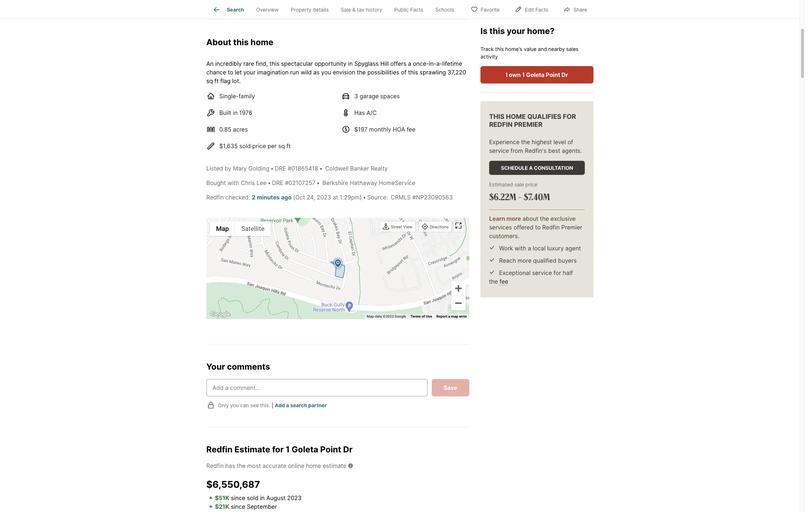 Task type: vqa. For each thing, say whether or not it's contained in the screenshot.
"PRICE" related to $682,000
no



Task type: describe. For each thing, give the bounding box(es) containing it.
google
[[395, 314, 407, 318]]

homeservice
[[379, 179, 416, 186]]

sold price
[[207, 3, 234, 10]]

service inside experience the highest level of service from redfin's best agents.
[[489, 147, 509, 154]]

schools tab
[[430, 1, 461, 18]]

baths
[[304, 3, 320, 10]]

this.
[[260, 402, 271, 408]]

save
[[444, 384, 458, 391]]

since september
[[229, 503, 277, 510]]

about
[[523, 215, 539, 222]]

point inside button
[[546, 71, 561, 78]]

since for september
[[231, 503, 245, 510]]

ft inside 'an incredibly rare find, this spectacular opportunity in spyglass hill offers a once-in-a-lifetime chance to let your imagination run wild as you envision the possibilities of this sprawling 37,220 sq ft flag lot.'
[[215, 77, 219, 84]]

sold for since
[[247, 494, 259, 501]]

this for is
[[490, 26, 505, 36]]

beds
[[273, 3, 287, 10]]

september
[[247, 503, 277, 510]]

0 horizontal spatial goleta
[[292, 445, 319, 455]]

facts for public facts
[[411, 7, 424, 13]]

0 vertical spatial home
[[251, 37, 274, 47]]

your inside 'an incredibly rare find, this spectacular opportunity in spyglass hill offers a once-in-a-lifetime chance to let your imagination run wild as you envision the possibilities of this sprawling 37,220 sq ft flag lot.'
[[244, 68, 256, 76]]

bought
[[207, 179, 226, 186]]

1 vertical spatial fee
[[500, 278, 509, 285]]

value
[[524, 46, 537, 52]]

has
[[226, 462, 235, 469]]

luxury
[[548, 245, 564, 252]]

learn more
[[489, 215, 521, 222]]

tab list containing search
[[207, 0, 466, 18]]

1 horizontal spatial in
[[260, 494, 265, 501]]

an incredibly rare find, this spectacular opportunity in spyglass hill offers a once-in-a-lifetime chance to let your imagination run wild as you envision the possibilities of this sprawling 37,220 sq ft flag lot.
[[207, 60, 467, 84]]

dre for 01865418
[[275, 165, 286, 172]]

favorite
[[481, 6, 500, 12]]

nearby
[[549, 46, 565, 52]]

of inside experience the highest level of service from redfin's best agents.
[[568, 138, 574, 146]]

possibilities
[[368, 68, 400, 76]]

spyglass
[[355, 60, 379, 67]]

directions
[[430, 224, 449, 229]]

&
[[353, 7, 356, 13]]

• right 'lee'
[[268, 179, 271, 186]]

facts for edit facts
[[536, 6, 549, 12]]

public facts tab
[[389, 1, 430, 18]]

let
[[235, 68, 242, 76]]

has a/c
[[355, 109, 377, 116]]

service inside exceptional service for half the
[[533, 269, 553, 276]]

the right has
[[237, 462, 246, 469]]

family
[[239, 92, 255, 100]]

buyers
[[559, 257, 577, 264]]

report a map error link
[[437, 314, 467, 318]]

by
[[225, 165, 232, 172]]

google image
[[208, 310, 232, 319]]

an
[[207, 60, 214, 67]]

1 vertical spatial point
[[321, 445, 342, 455]]

• left coldwell
[[320, 165, 323, 172]]

property details
[[291, 7, 329, 13]]

agent
[[566, 245, 582, 252]]

your comments
[[207, 362, 270, 372]]

edit facts button
[[509, 2, 555, 16]]

save button
[[432, 379, 470, 397]]

find,
[[256, 60, 268, 67]]

sprawling
[[420, 68, 446, 76]]

map region
[[204, 136, 482, 321]]

edit facts
[[526, 6, 549, 12]]

• right 02107257
[[317, 179, 320, 186]]

you inside 'an incredibly rare find, this spectacular opportunity in spyglass hill offers a once-in-a-lifetime chance to let your imagination run wild as you envision the possibilities of this sprawling 37,220 sq ft flag lot.'
[[322, 68, 331, 76]]

estimated
[[489, 181, 513, 187]]

checked:
[[226, 194, 250, 201]]

customers.
[[489, 232, 520, 240]]

your
[[207, 362, 225, 372]]

dr inside button
[[562, 71, 568, 78]]

1 vertical spatial sq
[[279, 142, 285, 149]]

estimate
[[235, 445, 271, 455]]

add a search partner button
[[275, 402, 327, 408]]

spectacular
[[281, 60, 313, 67]]

spaces
[[381, 92, 400, 100]]

i own 1 goleta point dr
[[506, 71, 568, 78]]

work with a local luxury agent
[[500, 245, 582, 252]]

redfin for redfin has the most accurate online home estimate
[[207, 462, 224, 469]]

sale
[[341, 7, 351, 13]]

sale & tax history tab
[[335, 1, 389, 18]]

redfin estimate for 1 goleta point dr
[[207, 445, 353, 455]]

map
[[452, 314, 459, 318]]

rare
[[244, 60, 254, 67]]

can
[[240, 402, 249, 408]]

redfin for redfin checked: 2 minutes ago (oct 24, 2023 at 1:29pm) • source: crmls # np23090563
[[207, 194, 224, 201]]

for for 1
[[272, 445, 284, 455]]

schools
[[436, 7, 455, 13]]

map data ©2023 google
[[367, 314, 407, 318]]

this for about
[[233, 37, 249, 47]]

run
[[290, 68, 299, 76]]

menu bar containing map
[[210, 221, 271, 236]]

0.85
[[220, 126, 232, 133]]

online
[[288, 462, 305, 469]]

a right add
[[286, 402, 289, 408]]

opportunity
[[315, 60, 347, 67]]

overview
[[256, 7, 279, 13]]

monthly
[[369, 126, 392, 133]]

single-family
[[220, 92, 255, 100]]

chance
[[207, 68, 226, 76]]

redfin has the most accurate online home estimate
[[207, 462, 347, 469]]

error
[[460, 314, 467, 318]]

Add a comment... text field
[[213, 384, 422, 392]]

a left map
[[449, 314, 451, 318]]

2
[[252, 194, 256, 201]]

see
[[250, 402, 259, 408]]

dre for 02107257
[[272, 179, 284, 186]]

activity
[[481, 53, 498, 60]]

public facts
[[395, 7, 424, 13]]

qualifies
[[528, 113, 562, 120]]

at
[[333, 194, 338, 201]]

a left local
[[528, 245, 532, 252]]

view
[[404, 224, 413, 229]]

• right golding
[[271, 165, 274, 172]]

the inside 'an incredibly rare find, this spectacular opportunity in spyglass hill offers a once-in-a-lifetime chance to let your imagination run wild as you envision the possibilities of this sprawling 37,220 sq ft flag lot.'
[[357, 68, 366, 76]]

map button
[[210, 221, 235, 236]]

best
[[549, 147, 561, 154]]

0 horizontal spatial 1
[[286, 445, 290, 455]]

1 inside button
[[522, 71, 525, 78]]

golding
[[249, 165, 270, 172]]

$6.22m
[[489, 191, 517, 203]]

price for $6.22m
[[526, 181, 538, 187]]

0 horizontal spatial you
[[230, 402, 239, 408]]

3
[[355, 92, 358, 100]]

since sold in august 2023
[[230, 494, 302, 501]]

the inside exceptional service for half the
[[489, 278, 498, 285]]

imagination
[[257, 68, 289, 76]]

price for per
[[253, 142, 266, 149]]

report
[[437, 314, 448, 318]]

goleta inside button
[[526, 71, 545, 78]]



Task type: locate. For each thing, give the bounding box(es) containing it.
home up find,
[[251, 37, 274, 47]]

# for 01865418
[[288, 165, 292, 172]]

1 horizontal spatial service
[[533, 269, 553, 276]]

has
[[355, 109, 365, 116]]

0 horizontal spatial facts
[[411, 7, 424, 13]]

1 vertical spatial in
[[233, 109, 238, 116]]

1 right own
[[522, 71, 525, 78]]

price inside estimated sale price $6.22m – $7.40m
[[526, 181, 538, 187]]

you down opportunity
[[322, 68, 331, 76]]

0 vertical spatial point
[[546, 71, 561, 78]]

sale
[[515, 181, 524, 187]]

a right offers
[[408, 60, 412, 67]]

$6,550,687
[[207, 479, 260, 490]]

0 vertical spatial sq
[[207, 77, 213, 84]]

map for map data ©2023 google
[[367, 314, 374, 318]]

1 horizontal spatial map
[[367, 314, 374, 318]]

ft down 'chance'
[[215, 77, 219, 84]]

to inside about the exclusive services offered to redfin premier customers.
[[535, 224, 541, 231]]

dr down sales
[[562, 71, 568, 78]]

sq down 'chance'
[[207, 77, 213, 84]]

edit
[[526, 6, 535, 12]]

1 vertical spatial price
[[526, 181, 538, 187]]

$7.40m
[[524, 191, 550, 203]]

0 vertical spatial 1
[[522, 71, 525, 78]]

1 vertical spatial for
[[272, 445, 284, 455]]

1 horizontal spatial sq
[[279, 142, 285, 149]]

chris
[[241, 179, 255, 186]]

1 horizontal spatial facts
[[536, 6, 549, 12]]

local
[[533, 245, 546, 252]]

dre right golding
[[275, 165, 286, 172]]

2 since from the top
[[231, 503, 245, 510]]

in up envision
[[348, 60, 353, 67]]

satellite button
[[235, 221, 271, 236]]

dr up estimate
[[344, 445, 353, 455]]

0 vertical spatial ft
[[215, 77, 219, 84]]

consultation
[[534, 165, 573, 171]]

map for map
[[216, 225, 229, 232]]

1 horizontal spatial with
[[515, 245, 527, 252]]

redfin's
[[525, 147, 547, 154]]

1 horizontal spatial 2023
[[317, 194, 331, 201]]

2 vertical spatial of
[[422, 314, 425, 318]]

for inside exceptional service for half the
[[554, 269, 562, 276]]

redfin up has
[[207, 445, 233, 455]]

0 vertical spatial dre
[[275, 165, 286, 172]]

favorite button
[[465, 2, 506, 16]]

2 minutes ago link
[[252, 194, 292, 201], [252, 194, 292, 201]]

price
[[253, 142, 266, 149], [526, 181, 538, 187]]

this up imagination
[[270, 60, 280, 67]]

sale & tax history
[[341, 7, 383, 13]]

# up 02107257
[[288, 165, 292, 172]]

1 horizontal spatial 1
[[522, 71, 525, 78]]

1 since from the top
[[231, 494, 246, 501]]

this
[[490, 26, 505, 36], [233, 37, 249, 47], [496, 46, 504, 52], [270, 60, 280, 67], [409, 68, 418, 76]]

built in 1976
[[220, 109, 253, 116]]

to inside 'an incredibly rare find, this spectacular opportunity in spyglass hill offers a once-in-a-lifetime chance to let your imagination run wild as you envision the possibilities of this sprawling 37,220 sq ft flag lot.'
[[228, 68, 234, 76]]

–
[[519, 191, 522, 203]]

in up september
[[260, 494, 265, 501]]

1 vertical spatial map
[[367, 314, 374, 318]]

lee
[[257, 179, 267, 186]]

more up offered
[[507, 215, 521, 222]]

schedule
[[501, 165, 528, 171]]

in inside 'an incredibly rare find, this spectacular opportunity in spyglass hill offers a once-in-a-lifetime chance to let your imagination run wild as you envision the possibilities of this sprawling 37,220 sq ft flag lot.'
[[348, 60, 353, 67]]

redfin inside about the exclusive services offered to redfin premier customers.
[[543, 224, 560, 231]]

0 vertical spatial goleta
[[526, 71, 545, 78]]

envision
[[333, 68, 356, 76]]

np23090563
[[416, 194, 453, 201]]

0 vertical spatial #
[[288, 165, 292, 172]]

track this home's value and nearby sales activity
[[481, 46, 579, 60]]

goleta right own
[[526, 71, 545, 78]]

redfin down bought
[[207, 194, 224, 201]]

minutes
[[257, 194, 280, 201]]

2023 left at at the left
[[317, 194, 331, 201]]

facts right edit
[[536, 6, 549, 12]]

garage
[[360, 92, 379, 100]]

exclusive
[[551, 215, 576, 222]]

1 vertical spatial dre
[[272, 179, 284, 186]]

1 horizontal spatial goleta
[[526, 71, 545, 78]]

fee right hoa
[[407, 126, 416, 133]]

search
[[227, 7, 244, 13]]

redfin for redfin estimate for 1 goleta point dr
[[207, 445, 233, 455]]

2 vertical spatial #
[[413, 194, 416, 201]]

sales
[[567, 46, 579, 52]]

0 vertical spatial of
[[401, 68, 407, 76]]

you
[[322, 68, 331, 76], [230, 402, 239, 408]]

for left half
[[554, 269, 562, 276]]

price right "sale"
[[526, 181, 538, 187]]

reach
[[500, 257, 517, 264]]

about this home
[[207, 37, 274, 47]]

more for learn
[[507, 215, 521, 222]]

the inside experience the highest level of service from redfin's best agents.
[[521, 138, 530, 146]]

tab list
[[207, 0, 466, 18]]

map left data
[[367, 314, 374, 318]]

$1,635
[[220, 142, 238, 149]]

# for 02107257
[[285, 179, 289, 186]]

1 vertical spatial sold
[[247, 494, 259, 501]]

0 horizontal spatial map
[[216, 225, 229, 232]]

0 vertical spatial sold
[[240, 142, 251, 149]]

of inside 'an incredibly rare find, this spectacular opportunity in spyglass hill offers a once-in-a-lifetime chance to let your imagination run wild as you envision the possibilities of this sprawling 37,220 sq ft flag lot.'
[[401, 68, 407, 76]]

sq inside 'an incredibly rare find, this spectacular opportunity in spyglass hill offers a once-in-a-lifetime chance to let your imagination run wild as you envision the possibilities of this sprawling 37,220 sq ft flag lot.'
[[207, 77, 213, 84]]

redfin left has
[[207, 462, 224, 469]]

experience
[[489, 138, 520, 146]]

#
[[288, 165, 292, 172], [285, 179, 289, 186], [413, 194, 416, 201]]

more for reach
[[518, 257, 532, 264]]

home?
[[527, 26, 555, 36]]

1 vertical spatial service
[[533, 269, 553, 276]]

of up agents.
[[568, 138, 574, 146]]

premier
[[514, 121, 543, 128]]

0 horizontal spatial of
[[401, 68, 407, 76]]

the up from
[[521, 138, 530, 146]]

of
[[401, 68, 407, 76], [568, 138, 574, 146], [422, 314, 425, 318]]

0 vertical spatial price
[[253, 142, 266, 149]]

about the exclusive services offered to redfin premier customers.
[[489, 215, 583, 240]]

1 horizontal spatial for
[[554, 269, 562, 276]]

agents.
[[562, 147, 582, 154]]

sold right $1,635
[[240, 142, 251, 149]]

0.85 acres
[[220, 126, 248, 133]]

more
[[507, 215, 521, 222], [518, 257, 532, 264]]

0 horizontal spatial ft
[[215, 77, 219, 84]]

street view button
[[381, 222, 415, 232]]

0 horizontal spatial with
[[228, 179, 239, 186]]

menu bar
[[210, 221, 271, 236]]

the right about on the top of the page
[[540, 215, 549, 222]]

of down offers
[[401, 68, 407, 76]]

1 vertical spatial 2023
[[287, 494, 302, 501]]

your up home's at top right
[[507, 26, 525, 36]]

home right online
[[306, 462, 322, 469]]

berkshire
[[323, 179, 348, 186]]

1 horizontal spatial ft
[[287, 142, 291, 149]]

1 vertical spatial more
[[518, 257, 532, 264]]

is this your home?
[[481, 26, 555, 36]]

0 vertical spatial 2023
[[317, 194, 331, 201]]

ft right per
[[287, 142, 291, 149]]

schedule a consultation button
[[489, 161, 585, 175]]

0 vertical spatial since
[[231, 494, 246, 501]]

2 horizontal spatial in
[[348, 60, 353, 67]]

0 horizontal spatial for
[[272, 445, 284, 455]]

exceptional
[[500, 269, 531, 276]]

0 horizontal spatial 2023
[[287, 494, 302, 501]]

0 vertical spatial to
[[228, 68, 234, 76]]

1 horizontal spatial home
[[306, 462, 322, 469]]

dre right 'lee'
[[272, 179, 284, 186]]

2 vertical spatial in
[[260, 494, 265, 501]]

0 horizontal spatial price
[[253, 142, 266, 149]]

$51k
[[215, 494, 230, 501]]

your down rare
[[244, 68, 256, 76]]

point down nearby in the top right of the page
[[546, 71, 561, 78]]

# up ago
[[285, 179, 289, 186]]

learn
[[489, 215, 506, 222]]

1 horizontal spatial your
[[507, 26, 525, 36]]

1 horizontal spatial you
[[322, 68, 331, 76]]

directions button
[[420, 222, 451, 232]]

facts right public at the top
[[411, 7, 424, 13]]

sq
[[207, 77, 213, 84], [279, 142, 285, 149]]

street view
[[391, 224, 413, 229]]

0 horizontal spatial your
[[244, 68, 256, 76]]

0 vertical spatial fee
[[407, 126, 416, 133]]

1 horizontal spatial to
[[535, 224, 541, 231]]

redfin checked: 2 minutes ago (oct 24, 2023 at 1:29pm) • source: crmls # np23090563
[[207, 194, 453, 201]]

facts inside tab
[[411, 7, 424, 13]]

the down spyglass
[[357, 68, 366, 76]]

to
[[228, 68, 234, 76], [535, 224, 541, 231]]

schedule a consultation
[[501, 165, 573, 171]]

price left per
[[253, 142, 266, 149]]

1 vertical spatial your
[[244, 68, 256, 76]]

0 vertical spatial more
[[507, 215, 521, 222]]

1 vertical spatial 1
[[286, 445, 290, 455]]

service down experience
[[489, 147, 509, 154]]

sq
[[339, 3, 346, 10]]

0 horizontal spatial point
[[321, 445, 342, 455]]

since for sold
[[231, 494, 246, 501]]

1 horizontal spatial point
[[546, 71, 561, 78]]

0 horizontal spatial home
[[251, 37, 274, 47]]

• left the "source:"
[[363, 194, 366, 201]]

1 vertical spatial with
[[515, 245, 527, 252]]

map inside popup button
[[216, 225, 229, 232]]

0 vertical spatial with
[[228, 179, 239, 186]]

estimated sale price $6.22m – $7.40m
[[489, 181, 550, 203]]

2 horizontal spatial of
[[568, 138, 574, 146]]

overview tab
[[250, 1, 285, 18]]

facts inside button
[[536, 6, 549, 12]]

0 horizontal spatial in
[[233, 109, 238, 116]]

in-
[[429, 60, 437, 67]]

1 vertical spatial goleta
[[292, 445, 319, 455]]

since right $21k
[[231, 503, 245, 510]]

and
[[538, 46, 547, 52]]

the inside about the exclusive services offered to redfin premier customers.
[[540, 215, 549, 222]]

$21k
[[215, 503, 229, 510]]

sold up since september
[[247, 494, 259, 501]]

offered
[[514, 224, 534, 231]]

# right 'crmls'
[[413, 194, 416, 201]]

property
[[291, 7, 312, 13]]

0 vertical spatial dr
[[562, 71, 568, 78]]

redfin
[[207, 194, 224, 201], [543, 224, 560, 231], [207, 445, 233, 455], [207, 462, 224, 469]]

37,220
[[448, 68, 467, 76]]

terms of use link
[[411, 314, 433, 318]]

3 garage spaces
[[355, 92, 400, 100]]

0 vertical spatial map
[[216, 225, 229, 232]]

of left "use"
[[422, 314, 425, 318]]

0 vertical spatial you
[[322, 68, 331, 76]]

this for track
[[496, 46, 504, 52]]

1 vertical spatial home
[[306, 462, 322, 469]]

a inside 'an incredibly rare find, this spectacular opportunity in spyglass hill offers a once-in-a-lifetime chance to let your imagination run wild as you envision the possibilities of this sprawling 37,220 sq ft flag lot.'
[[408, 60, 412, 67]]

only you can see this.
[[218, 402, 271, 408]]

sq right per
[[279, 142, 285, 149]]

0 vertical spatial your
[[507, 26, 525, 36]]

home's
[[506, 46, 523, 52]]

this right about
[[233, 37, 249, 47]]

0 vertical spatial service
[[489, 147, 509, 154]]

1 vertical spatial since
[[231, 503, 245, 510]]

1 vertical spatial you
[[230, 402, 239, 408]]

the left fee "link"
[[489, 278, 498, 285]]

0 horizontal spatial to
[[228, 68, 234, 76]]

point up estimate
[[321, 445, 342, 455]]

hoa
[[393, 126, 406, 133]]

1 vertical spatial to
[[535, 224, 541, 231]]

i
[[506, 71, 508, 78]]

with left chris
[[228, 179, 239, 186]]

level
[[554, 138, 566, 146]]

0 horizontal spatial fee
[[407, 126, 416, 133]]

details
[[313, 7, 329, 13]]

0 horizontal spatial sq
[[207, 77, 213, 84]]

per
[[268, 142, 277, 149]]

redfin down exclusive
[[543, 224, 560, 231]]

in right 'built'
[[233, 109, 238, 116]]

for up redfin has the most accurate online home estimate
[[272, 445, 284, 455]]

0 vertical spatial for
[[554, 269, 562, 276]]

with for work
[[515, 245, 527, 252]]

since down $6,550,687 at the bottom left of the page
[[231, 494, 246, 501]]

this down "once-"
[[409, 68, 418, 76]]

to down about on the top of the page
[[535, 224, 541, 231]]

1 vertical spatial #
[[285, 179, 289, 186]]

this inside track this home's value and nearby sales activity
[[496, 46, 504, 52]]

1 vertical spatial ft
[[287, 142, 291, 149]]

dr
[[562, 71, 568, 78], [344, 445, 353, 455]]

this right is
[[490, 26, 505, 36]]

1 horizontal spatial dr
[[562, 71, 568, 78]]

1 vertical spatial of
[[568, 138, 574, 146]]

0 vertical spatial in
[[348, 60, 353, 67]]

this right "track"
[[496, 46, 504, 52]]

i own 1 goleta point dr button
[[481, 66, 594, 83]]

property details tab
[[285, 1, 335, 18]]

you left can
[[230, 402, 239, 408]]

as
[[314, 68, 320, 76]]

1 horizontal spatial fee
[[500, 278, 509, 285]]

to left let
[[228, 68, 234, 76]]

0 horizontal spatial service
[[489, 147, 509, 154]]

map
[[216, 225, 229, 232], [367, 314, 374, 318]]

august
[[267, 494, 286, 501]]

share
[[574, 6, 588, 12]]

1 up online
[[286, 445, 290, 455]]

partner
[[309, 402, 327, 408]]

1 vertical spatial dr
[[344, 445, 353, 455]]

1 horizontal spatial price
[[526, 181, 538, 187]]

with for bought
[[228, 179, 239, 186]]

incredibly
[[215, 60, 242, 67]]

0 horizontal spatial dr
[[344, 445, 353, 455]]

fee down exceptional
[[500, 278, 509, 285]]

more up exceptional
[[518, 257, 532, 264]]

comments
[[227, 362, 270, 372]]

for for half
[[554, 269, 562, 276]]

for
[[563, 113, 576, 120]]

map left satellite
[[216, 225, 229, 232]]

2023 right august
[[287, 494, 302, 501]]

goleta up online
[[292, 445, 319, 455]]

dre
[[275, 165, 286, 172], [272, 179, 284, 186]]

service down qualified
[[533, 269, 553, 276]]

with right work
[[515, 245, 527, 252]]

sold for $1,635
[[240, 142, 251, 149]]

built
[[220, 109, 232, 116]]

1 horizontal spatial of
[[422, 314, 425, 318]]



